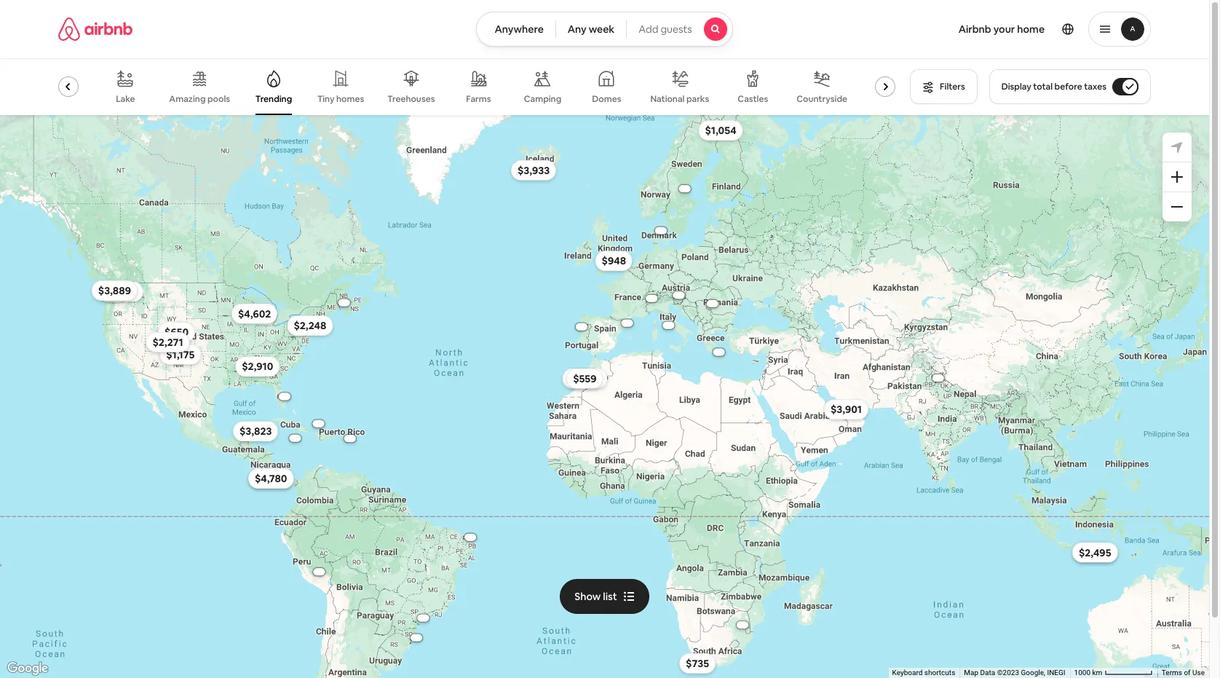 Task type: vqa. For each thing, say whether or not it's contained in the screenshot.
nearby.
no



Task type: describe. For each thing, give the bounding box(es) containing it.
$2,271
[[152, 335, 183, 348]]

google map
showing 40 stays. region
[[0, 115, 1210, 678]]

$650
[[164, 325, 188, 338]]

before
[[1055, 81, 1083, 92]]

tiny
[[318, 93, 335, 105]]

camping
[[524, 93, 562, 105]]

$3,640 button
[[304, 420, 333, 427]]

show
[[575, 590, 601, 603]]

farms
[[466, 93, 491, 105]]

airbnb your home
[[959, 23, 1045, 36]]

display
[[1002, 81, 1032, 92]]

add guests button
[[626, 12, 733, 47]]

$3,640
[[312, 421, 325, 426]]

$2,967 button
[[97, 281, 143, 301]]

$4,780 button
[[248, 468, 294, 488]]

$948
[[602, 254, 626, 267]]

filters button
[[910, 69, 978, 104]]

lake
[[116, 93, 135, 105]]

terms of use
[[1162, 669, 1205, 677]]

$650 button
[[158, 322, 195, 342]]

$2,337
[[569, 372, 601, 385]]

$2,248 button
[[287, 315, 333, 335]]

parks
[[687, 93, 710, 105]]

show list
[[575, 590, 617, 603]]

treehouses
[[388, 93, 435, 105]]

anywhere button
[[477, 12, 556, 47]]

©2023
[[998, 669, 1020, 677]]

$3,901
[[831, 403, 862, 416]]

airbnb
[[959, 23, 992, 36]]

map
[[964, 669, 979, 677]]

use
[[1193, 669, 1205, 677]]

amazing
[[169, 93, 206, 105]]

homes
[[336, 93, 364, 105]]

week
[[589, 23, 615, 36]]

$3,901 button
[[824, 399, 868, 419]]

$2,271 button
[[146, 332, 189, 352]]

of
[[1184, 669, 1191, 677]]

domes
[[592, 93, 622, 105]]

any week
[[568, 23, 615, 36]]

taxes
[[1084, 81, 1107, 92]]

national parks
[[651, 93, 710, 105]]

$2,967
[[104, 285, 136, 298]]

$2,337 $948
[[569, 254, 626, 385]]

$4,780
[[254, 472, 287, 485]]

zoom in image
[[1172, 171, 1183, 183]]

$1,175 button
[[159, 344, 201, 364]]

$3,223
[[1079, 545, 1112, 559]]

$7,666 button
[[248, 468, 293, 488]]

$2,248
[[293, 319, 326, 332]]

group containing national parks
[[41, 58, 912, 115]]

profile element
[[751, 0, 1151, 58]]

terms
[[1162, 669, 1183, 677]]

$1,175
[[166, 348, 194, 361]]

anywhere
[[495, 23, 544, 36]]

home
[[1018, 23, 1045, 36]]

trending
[[256, 93, 292, 105]]

castles
[[738, 93, 768, 105]]

1000 km
[[1075, 669, 1105, 677]]



Task type: locate. For each thing, give the bounding box(es) containing it.
google,
[[1021, 669, 1046, 677]]

km
[[1093, 669, 1103, 677]]

design
[[877, 93, 906, 105]]

$2,495 button
[[1072, 542, 1118, 562]]

$2,910
[[242, 360, 273, 373]]

any week button
[[556, 12, 627, 47]]

$3,889
[[98, 284, 131, 297]]

$2,910 button
[[235, 356, 280, 376]]

guests
[[661, 23, 692, 36]]

display total before taxes button
[[989, 69, 1151, 104]]

$735
[[686, 656, 709, 670]]

$7,666
[[255, 472, 287, 485]]

filters
[[940, 81, 965, 92]]

keyboard
[[893, 669, 923, 677]]

$3,933
[[517, 163, 550, 176]]

$735 button
[[679, 653, 716, 673]]

terms of use link
[[1162, 669, 1205, 677]]

None search field
[[477, 12, 733, 47]]

airbnb your home link
[[950, 14, 1054, 44]]

add guests
[[639, 23, 692, 36]]

total
[[1034, 81, 1053, 92]]

display total before taxes
[[1002, 81, 1107, 92]]

skiing
[[49, 93, 74, 105]]

list
[[603, 590, 617, 603]]

1000
[[1075, 669, 1091, 677]]

group
[[41, 58, 912, 115]]

your
[[994, 23, 1015, 36]]

keyboard shortcuts
[[893, 669, 956, 677]]

$3,933 button
[[511, 160, 556, 180]]

$3,889 button
[[91, 280, 137, 300]]

$3,823 button
[[233, 421, 278, 441]]

$2,337 button
[[562, 368, 607, 388]]

$559 button
[[566, 368, 603, 388]]

keyboard shortcuts button
[[893, 668, 956, 678]]

google image
[[4, 659, 52, 678]]

$1,054
[[705, 123, 736, 137]]

$3,223 button
[[1073, 542, 1118, 562]]

shortcuts
[[925, 669, 956, 677]]

national
[[651, 93, 685, 105]]

countryside
[[797, 93, 848, 105]]

amazing pools
[[169, 93, 230, 105]]

$2,495
[[1079, 546, 1111, 559]]

add
[[639, 23, 659, 36]]

$4,602
[[238, 307, 271, 320]]

$559
[[573, 372, 597, 385]]

$948 button
[[595, 250, 633, 271]]

$3,823
[[239, 424, 272, 437]]

show list button
[[560, 579, 649, 614]]

none search field containing anywhere
[[477, 12, 733, 47]]

$4,602 button
[[231, 303, 277, 324]]

pools
[[208, 93, 230, 105]]

1000 km button
[[1070, 668, 1158, 678]]

zoom out image
[[1172, 201, 1183, 213]]

$1,054 button
[[698, 120, 743, 140]]

tiny homes
[[318, 93, 364, 105]]

inegi
[[1048, 669, 1066, 677]]

any
[[568, 23, 587, 36]]

data
[[981, 669, 996, 677]]



